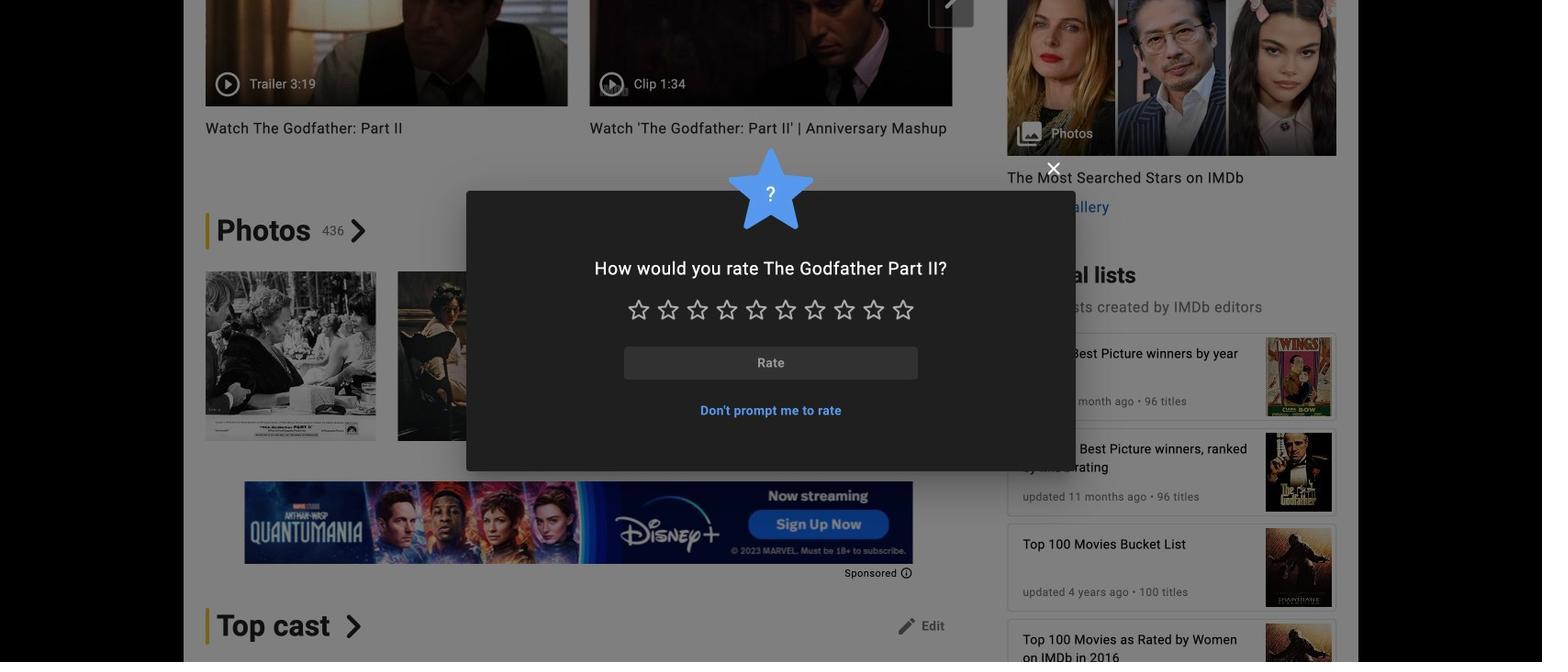 Task type: describe. For each thing, give the bounding box(es) containing it.
rate 6 image
[[771, 295, 800, 325]]

rate 1 image
[[624, 295, 654, 325]]

rate 2 image
[[654, 295, 683, 325]]

rate 4 image
[[712, 295, 742, 325]]

sponsored content section
[[245, 482, 913, 577]]

rate 3 image
[[683, 295, 712, 325]]

close prompt image
[[1043, 158, 1065, 180]]

rate 5 image
[[742, 295, 771, 325]]



Task type: vqa. For each thing, say whether or not it's contained in the screenshot.
WRITERS button
no



Task type: locate. For each thing, give the bounding box(es) containing it.
rate 7 image
[[800, 295, 830, 325]]

rate 10 image
[[889, 295, 918, 325]]

dialog
[[0, 0, 1542, 663]]

rate 9 image
[[859, 295, 889, 325]]

rate 8 image
[[830, 295, 859, 325]]

chevron right inline image
[[940, 0, 962, 8]]

group
[[184, 0, 974, 161], [1007, 0, 1337, 219], [184, 271, 974, 442]]



